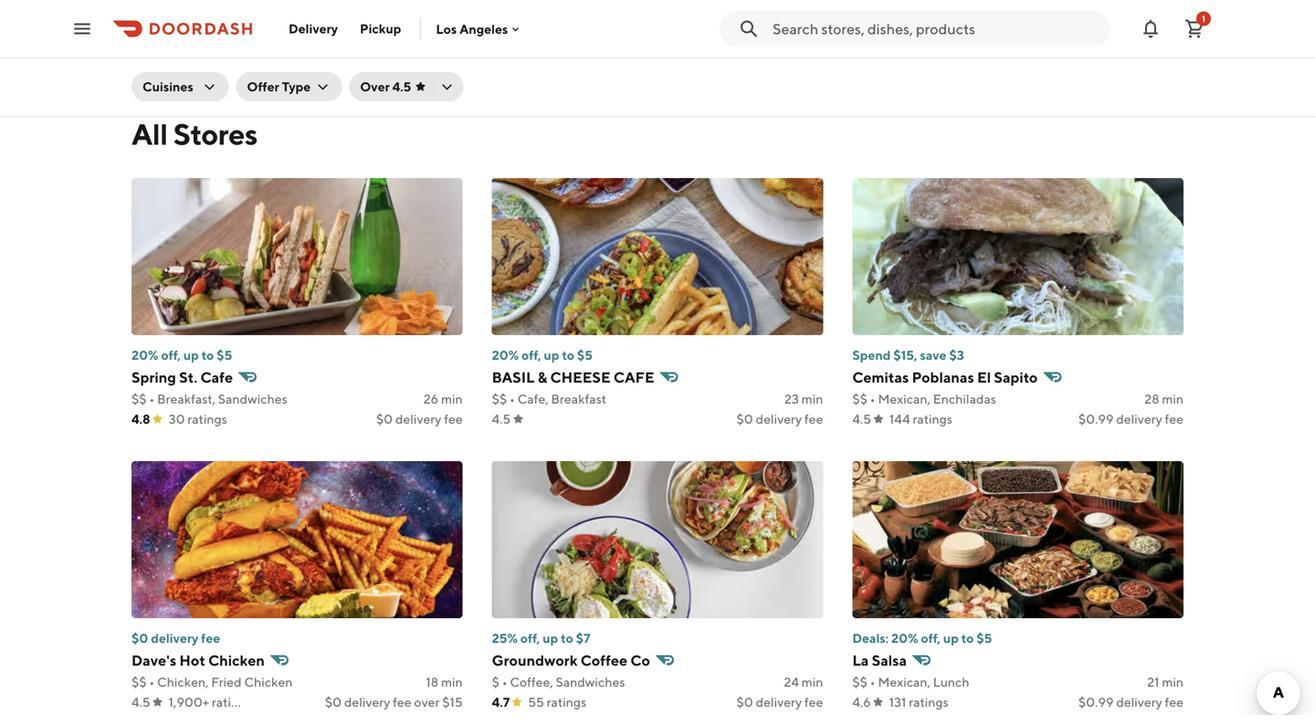Task type: describe. For each thing, give the bounding box(es) containing it.
$0 delivery fee for spring st. cafe
[[376, 412, 463, 427]]

0.6 mi • 26 min • $0 delivery fee
[[843, 35, 1026, 50]]

$15,
[[894, 348, 918, 363]]

el
[[978, 369, 991, 386]]

0.8
[[132, 35, 151, 50]]

1 horizontal spatial &
[[538, 369, 547, 386]]

$$ for basil
[[492, 391, 507, 407]]

cheese
[[550, 369, 611, 386]]

2 horizontal spatial $5
[[977, 631, 992, 646]]

24 min
[[784, 675, 823, 690]]

ratings down $$ • mexican, enchiladas
[[913, 412, 953, 427]]

mi inside robeks 0.4 mi • 28 min • $0 delivery fee
[[510, 35, 524, 50]]

chicken,
[[157, 675, 209, 690]]

off, for spring
[[161, 348, 181, 363]]

$15
[[442, 695, 463, 710]]

dave's hot chicken
[[132, 652, 265, 669]]

0 vertical spatial 26
[[890, 35, 905, 50]]

$$ • breakfast, sandwiches
[[132, 391, 287, 407]]

$7
[[576, 631, 591, 646]]

$$ • mexican, enchiladas
[[853, 391, 997, 407]]

55
[[528, 695, 544, 710]]

$0.99 delivery fee for cemitas poblanas el sapito
[[1079, 412, 1184, 427]]

1,900+ ratings
[[169, 695, 252, 710]]

0 horizontal spatial cafe
[[201, 369, 233, 386]]

1 vertical spatial 30 ratings
[[169, 412, 227, 427]]

1 items, open order cart image
[[1184, 18, 1206, 40]]

pitchoun bakery & café
[[132, 12, 292, 30]]

2 horizontal spatial 4.6
[[853, 695, 871, 710]]

lunch
[[933, 675, 970, 690]]

coffee,
[[510, 675, 553, 690]]

0 horizontal spatial 26
[[424, 391, 439, 407]]

ratings down "0.6 mi • 26 min • $0 delivery fee"
[[899, 55, 939, 70]]

save
[[920, 348, 947, 363]]

ratings down fried on the left of page
[[212, 695, 252, 710]]

cafe
[[614, 369, 655, 386]]

1 horizontal spatial 28
[[1145, 391, 1160, 407]]

pitchoun
[[132, 12, 194, 30]]

la salsa
[[853, 652, 907, 669]]

off, for groundwork
[[521, 631, 540, 646]]

23 min
[[785, 391, 823, 407]]

0.4
[[487, 35, 507, 50]]

$0 delivery fee for groundwork coffee co
[[737, 695, 823, 710]]

$3
[[950, 348, 965, 363]]

1 button
[[1177, 11, 1213, 47]]

$ • coffee, sandwiches
[[492, 675, 625, 690]]

$$ for la
[[853, 675, 868, 690]]

la
[[853, 652, 869, 669]]

ratings down the 0.8 mi • 22 min • $0 delivery fee
[[213, 55, 253, 70]]

1 vertical spatial chicken
[[244, 675, 293, 690]]

over
[[414, 695, 440, 710]]

23
[[785, 391, 799, 407]]

enchiladas
[[933, 391, 997, 407]]

0 horizontal spatial &
[[247, 12, 257, 30]]

1
[[1202, 13, 1206, 24]]

144
[[890, 412, 911, 427]]

robeks
[[487, 12, 538, 30]]

$$ • mexican, lunch
[[853, 675, 970, 690]]

1,000+
[[168, 55, 210, 70]]

1,900+
[[169, 695, 209, 710]]

cafe,
[[518, 391, 549, 407]]

18 min
[[426, 675, 463, 690]]

55 ratings
[[528, 695, 587, 710]]

144 ratings
[[890, 412, 953, 427]]

20% for basil & cheese cafe
[[492, 348, 519, 363]]

offer type button
[[236, 72, 342, 101]]

cemitas
[[853, 369, 909, 386]]

min for la salsa
[[1162, 675, 1184, 690]]

sandwiches for co
[[556, 675, 625, 690]]

bakery
[[197, 12, 244, 30]]

1 vertical spatial spring st. cafe
[[132, 369, 233, 386]]

$0 delivery fee for basil & cheese cafe
[[737, 412, 823, 427]]

café
[[260, 12, 292, 30]]

83 ratings
[[524, 55, 581, 70]]

22
[[178, 35, 193, 50]]

coffee
[[581, 652, 628, 669]]

$0.99 delivery fee for la salsa
[[1079, 695, 1184, 710]]

4.5 for $0 delivery fee
[[492, 412, 511, 427]]

$$ • cafe, breakfast
[[492, 391, 607, 407]]

over
[[360, 79, 390, 94]]

4.6 for 0.4 mi • 28 min • $0 delivery fee
[[487, 55, 506, 70]]

131 ratings
[[889, 695, 949, 710]]

to for &
[[562, 348, 575, 363]]

dave's
[[132, 652, 176, 669]]

1,000+ ratings
[[168, 55, 253, 70]]

83
[[524, 55, 539, 70]]

4.5 for 144 ratings
[[853, 412, 871, 427]]

Store search: begin typing to search for stores available on DoorDash text field
[[773, 19, 1100, 39]]

sapito
[[994, 369, 1038, 386]]

to for st.
[[202, 348, 214, 363]]

deals:
[[853, 631, 889, 646]]

21
[[1148, 675, 1160, 690]]

18
[[426, 675, 439, 690]]

off, for basil
[[522, 348, 541, 363]]

20% off, up to $5 for st.
[[132, 348, 232, 363]]

offer type
[[247, 79, 311, 94]]

1 vertical spatial 30
[[169, 412, 185, 427]]

0 vertical spatial 30 ratings
[[880, 55, 939, 70]]

deals: 20% off, up to $5
[[853, 631, 992, 646]]

4.7
[[492, 695, 510, 710]]

basil & cheese cafe
[[492, 369, 655, 386]]

$
[[492, 675, 500, 690]]

ratings right 83
[[542, 55, 581, 70]]

ratings down $$ • mexican, lunch
[[909, 695, 949, 710]]

offer
[[247, 79, 279, 94]]

25%
[[492, 631, 518, 646]]

angeles
[[460, 21, 508, 36]]



Task type: locate. For each thing, give the bounding box(es) containing it.
$$ for dave's
[[132, 675, 147, 690]]

0 vertical spatial 30
[[880, 55, 896, 70]]

sandwiches for cafe
[[218, 391, 287, 407]]

2 mexican, from the top
[[878, 675, 931, 690]]

all stores
[[132, 117, 258, 151]]

1 horizontal spatial sandwiches
[[556, 675, 625, 690]]

24
[[784, 675, 799, 690]]

1 20% off, up to $5 from the left
[[132, 348, 232, 363]]

0 vertical spatial st.
[[891, 12, 909, 30]]

0.6
[[843, 35, 863, 50]]

4.8
[[843, 55, 862, 70], [132, 412, 150, 427]]

2 20% off, up to $5 from the left
[[492, 348, 593, 363]]

0 horizontal spatial 30 ratings
[[169, 412, 227, 427]]

0 horizontal spatial 20% off, up to $5
[[132, 348, 232, 363]]

spring st. cafe up breakfast,
[[132, 369, 233, 386]]

0 vertical spatial 28
[[534, 35, 549, 50]]

4.5 inside button
[[392, 79, 411, 94]]

off,
[[161, 348, 181, 363], [522, 348, 541, 363], [521, 631, 540, 646], [921, 631, 941, 646]]

26
[[890, 35, 905, 50], [424, 391, 439, 407]]

cemitas poblanas el sapito
[[853, 369, 1038, 386]]

30 down "0.6 mi • 26 min • $0 delivery fee"
[[880, 55, 896, 70]]

1 horizontal spatial mi
[[510, 35, 524, 50]]

all
[[132, 117, 168, 151]]

0 horizontal spatial mi
[[154, 35, 168, 50]]

fried
[[211, 675, 242, 690]]

1 horizontal spatial 4.6
[[487, 55, 506, 70]]

$0.99 for la salsa
[[1079, 695, 1114, 710]]

pickup button
[[349, 14, 412, 43]]

ratings
[[213, 55, 253, 70], [542, 55, 581, 70], [899, 55, 939, 70], [188, 412, 227, 427], [913, 412, 953, 427], [212, 695, 252, 710], [547, 695, 587, 710], [909, 695, 949, 710]]

1 vertical spatial 26
[[424, 391, 439, 407]]

up up lunch
[[944, 631, 959, 646]]

min for groundwork coffee co
[[802, 675, 823, 690]]

$$ • chicken, fried chicken
[[132, 675, 293, 690]]

spring up breakfast,
[[132, 369, 176, 386]]

$5 for cafe
[[217, 348, 232, 363]]

delivery
[[247, 35, 293, 50], [603, 35, 649, 50], [959, 35, 1005, 50], [395, 412, 442, 427], [756, 412, 802, 427], [1117, 412, 1163, 427], [151, 631, 199, 646], [344, 695, 390, 710], [756, 695, 802, 710], [1117, 695, 1163, 710]]

fee inside robeks 0.4 mi • 28 min • $0 delivery fee
[[652, 35, 670, 50]]

4.5 for 1,900+ ratings
[[132, 695, 150, 710]]

1 horizontal spatial cafe
[[912, 12, 944, 30]]

1 vertical spatial &
[[538, 369, 547, 386]]

spring st. cafe up 0.6
[[843, 12, 944, 30]]

30 down breakfast,
[[169, 412, 185, 427]]

20% off, up to $5 for &
[[492, 348, 593, 363]]

1 vertical spatial spring
[[132, 369, 176, 386]]

20%
[[132, 348, 158, 363], [492, 348, 519, 363], [892, 631, 919, 646]]

mexican, for salsa
[[878, 675, 931, 690]]

2 $0.99 from the top
[[1079, 695, 1114, 710]]

0 horizontal spatial st.
[[179, 369, 198, 386]]

2 $0.99 delivery fee from the top
[[1079, 695, 1184, 710]]

30 ratings down "0.6 mi • 26 min • $0 delivery fee"
[[880, 55, 939, 70]]

mexican, for poblanas
[[878, 391, 931, 407]]

$$ for spring
[[132, 391, 147, 407]]

1 vertical spatial $0.99
[[1079, 695, 1114, 710]]

0 vertical spatial mexican,
[[878, 391, 931, 407]]

1 mi from the left
[[154, 35, 168, 50]]

min for cemitas poblanas el sapito
[[1162, 391, 1184, 407]]

up up basil & cheese cafe
[[544, 348, 560, 363]]

mi right 0.6
[[865, 35, 880, 50]]

2 mi from the left
[[510, 35, 524, 50]]

stores
[[173, 117, 258, 151]]

off, up breakfast,
[[161, 348, 181, 363]]

1 horizontal spatial 26
[[890, 35, 905, 50]]

st. up "0.6 mi • 26 min • $0 delivery fee"
[[891, 12, 909, 30]]

cafe
[[912, 12, 944, 30], [201, 369, 233, 386]]

spring up 0.6
[[843, 12, 888, 30]]

0 horizontal spatial 4.8
[[132, 412, 150, 427]]

•
[[171, 35, 176, 50], [220, 35, 225, 50], [526, 35, 532, 50], [576, 35, 581, 50], [882, 35, 887, 50], [932, 35, 937, 50], [149, 391, 155, 407], [510, 391, 515, 407], [870, 391, 876, 407], [149, 675, 155, 690], [502, 675, 508, 690], [870, 675, 876, 690]]

$5
[[217, 348, 232, 363], [577, 348, 593, 363], [977, 631, 992, 646]]

st.
[[891, 12, 909, 30], [179, 369, 198, 386]]

26 min
[[424, 391, 463, 407]]

cuisines
[[143, 79, 193, 94]]

min for dave's hot chicken
[[441, 675, 463, 690]]

delivery inside robeks 0.4 mi • 28 min • $0 delivery fee
[[603, 35, 649, 50]]

28 min
[[1145, 391, 1184, 407]]

fee
[[296, 35, 314, 50], [652, 35, 670, 50], [1008, 35, 1026, 50], [444, 412, 463, 427], [805, 412, 823, 427], [1165, 412, 1184, 427], [201, 631, 220, 646], [393, 695, 412, 710], [805, 695, 823, 710], [1165, 695, 1184, 710]]

off, up basil
[[522, 348, 541, 363]]

to up basil & cheese cafe
[[562, 348, 575, 363]]

mexican,
[[878, 391, 931, 407], [878, 675, 931, 690]]

salsa
[[872, 652, 907, 669]]

1 vertical spatial cafe
[[201, 369, 233, 386]]

1 $0.99 delivery fee from the top
[[1079, 412, 1184, 427]]

0 vertical spatial cafe
[[912, 12, 944, 30]]

4.6 down 0.4
[[487, 55, 506, 70]]

to up $$ • breakfast, sandwiches
[[202, 348, 214, 363]]

20% for spring st. cafe
[[132, 348, 158, 363]]

4.6
[[132, 55, 150, 70], [487, 55, 506, 70], [853, 695, 871, 710]]

up for coffee
[[543, 631, 558, 646]]

28 inside robeks 0.4 mi • 28 min • $0 delivery fee
[[534, 35, 549, 50]]

$$
[[132, 391, 147, 407], [492, 391, 507, 407], [853, 391, 868, 407], [132, 675, 147, 690], [853, 675, 868, 690]]

0 horizontal spatial sandwiches
[[218, 391, 287, 407]]

sandwiches
[[218, 391, 287, 407], [556, 675, 625, 690]]

21 min
[[1148, 675, 1184, 690]]

$0 delivery fee up hot
[[132, 631, 220, 646]]

up for &
[[544, 348, 560, 363]]

mexican, up 144
[[878, 391, 931, 407]]

0 horizontal spatial spring
[[132, 369, 176, 386]]

min for spring st. cafe
[[441, 391, 463, 407]]

groundwork coffee co
[[492, 652, 650, 669]]

over 4.5 button
[[349, 72, 463, 101]]

1 horizontal spatial 30
[[880, 55, 896, 70]]

0 vertical spatial chicken
[[208, 652, 265, 669]]

$0 delivery fee down 26 min
[[376, 412, 463, 427]]

mi right 0.8
[[154, 35, 168, 50]]

delivery button
[[278, 14, 349, 43]]

mi for spring st. cafe
[[865, 35, 880, 50]]

0 vertical spatial 4.8
[[843, 55, 862, 70]]

$$ down la
[[853, 675, 868, 690]]

$$ for cemitas
[[853, 391, 868, 407]]

$5 for cheese
[[577, 348, 593, 363]]

30 ratings
[[880, 55, 939, 70], [169, 412, 227, 427]]

1 vertical spatial sandwiches
[[556, 675, 625, 690]]

open menu image
[[71, 18, 93, 40]]

131
[[889, 695, 907, 710]]

1 $0.99 from the top
[[1079, 412, 1114, 427]]

los
[[436, 21, 457, 36]]

2 horizontal spatial mi
[[865, 35, 880, 50]]

$0.99 delivery fee
[[1079, 412, 1184, 427], [1079, 695, 1184, 710]]

pickup
[[360, 21, 401, 36]]

1 vertical spatial st.
[[179, 369, 198, 386]]

1 horizontal spatial $5
[[577, 348, 593, 363]]

20% off, up to $5 up basil
[[492, 348, 593, 363]]

sandwiches right breakfast,
[[218, 391, 287, 407]]

4.5 right over at left
[[392, 79, 411, 94]]

$0 delivery fee down "24"
[[737, 695, 823, 710]]

mi right 0.4
[[510, 35, 524, 50]]

& left café
[[247, 12, 257, 30]]

4.5 down dave's
[[132, 695, 150, 710]]

1 vertical spatial mexican,
[[878, 675, 931, 690]]

0 horizontal spatial 30
[[169, 412, 185, 427]]

sandwiches down coffee
[[556, 675, 625, 690]]

mexican, up the 131 in the bottom of the page
[[878, 675, 931, 690]]

$$ down dave's
[[132, 675, 147, 690]]

0 vertical spatial sandwiches
[[218, 391, 287, 407]]

spend $15, save $3
[[853, 348, 965, 363]]

4.5 left 144
[[853, 412, 871, 427]]

to up lunch
[[962, 631, 974, 646]]

chicken right fried on the left of page
[[244, 675, 293, 690]]

to for coffee
[[561, 631, 573, 646]]

mi for pitchoun bakery & café
[[154, 35, 168, 50]]

cafe up $$ • breakfast, sandwiches
[[201, 369, 233, 386]]

1 horizontal spatial 4.8
[[843, 55, 862, 70]]

0 horizontal spatial $5
[[217, 348, 232, 363]]

&
[[247, 12, 257, 30], [538, 369, 547, 386]]

$0.99 for cemitas poblanas el sapito
[[1079, 412, 1114, 427]]

0 horizontal spatial 28
[[534, 35, 549, 50]]

spring st. cafe
[[843, 12, 944, 30], [132, 369, 233, 386]]

1 horizontal spatial 20%
[[492, 348, 519, 363]]

chicken up fried on the left of page
[[208, 652, 265, 669]]

min
[[195, 35, 217, 50], [552, 35, 573, 50], [908, 35, 929, 50], [441, 391, 463, 407], [802, 391, 823, 407], [1162, 391, 1184, 407], [441, 675, 463, 690], [802, 675, 823, 690], [1162, 675, 1184, 690]]

to left $7 on the left of the page
[[561, 631, 573, 646]]

25% off, up to $7
[[492, 631, 591, 646]]

$0.99 delivery fee down 28 min
[[1079, 412, 1184, 427]]

off, up $$ • mexican, lunch
[[921, 631, 941, 646]]

1 vertical spatial $0.99 delivery fee
[[1079, 695, 1184, 710]]

robeks 0.4 mi • 28 min • $0 delivery fee
[[487, 12, 670, 50]]

$0 inside robeks 0.4 mi • 28 min • $0 delivery fee
[[584, 35, 601, 50]]

cafe up "0.6 mi • 26 min • $0 delivery fee"
[[912, 12, 944, 30]]

cuisines button
[[132, 72, 229, 101]]

$$ left breakfast,
[[132, 391, 147, 407]]

groundwork
[[492, 652, 578, 669]]

0 vertical spatial $0.99 delivery fee
[[1079, 412, 1184, 427]]

0 vertical spatial spring st. cafe
[[843, 12, 944, 30]]

min for basil & cheese cafe
[[802, 391, 823, 407]]

breakfast
[[551, 391, 607, 407]]

1 mexican, from the top
[[878, 391, 931, 407]]

20% up salsa
[[892, 631, 919, 646]]

3 mi from the left
[[865, 35, 880, 50]]

1 horizontal spatial st.
[[891, 12, 909, 30]]

20% off, up to $5 up breakfast,
[[132, 348, 232, 363]]

0 vertical spatial spring
[[843, 12, 888, 30]]

ratings down $$ • breakfast, sandwiches
[[188, 412, 227, 427]]

basil
[[492, 369, 535, 386]]

min inside robeks 0.4 mi • 28 min • $0 delivery fee
[[552, 35, 573, 50]]

breakfast,
[[157, 391, 216, 407]]

1 horizontal spatial spring
[[843, 12, 888, 30]]

0.8 mi • 22 min • $0 delivery fee
[[132, 35, 314, 50]]

type
[[282, 79, 311, 94]]

0 horizontal spatial spring st. cafe
[[132, 369, 233, 386]]

$$ down cemitas
[[853, 391, 868, 407]]

1 horizontal spatial 30 ratings
[[880, 55, 939, 70]]

off, up groundwork
[[521, 631, 540, 646]]

4.8 down 0.6
[[843, 55, 862, 70]]

up for st.
[[183, 348, 199, 363]]

notification bell image
[[1140, 18, 1162, 40]]

1 vertical spatial 28
[[1145, 391, 1160, 407]]

20% up breakfast,
[[132, 348, 158, 363]]

2 horizontal spatial 20%
[[892, 631, 919, 646]]

4.6 for 0.8 mi • 22 min • $0 delivery fee
[[132, 55, 150, 70]]

4.6 left the 131 in the bottom of the page
[[853, 695, 871, 710]]

spend
[[853, 348, 891, 363]]

0 vertical spatial $0.99
[[1079, 412, 1114, 427]]

4.6 down 0.8
[[132, 55, 150, 70]]

$0 delivery fee
[[376, 412, 463, 427], [737, 412, 823, 427], [132, 631, 220, 646], [737, 695, 823, 710]]

up up breakfast,
[[183, 348, 199, 363]]

1 vertical spatial 4.8
[[132, 412, 150, 427]]

0 horizontal spatial 4.6
[[132, 55, 150, 70]]

hot
[[179, 652, 205, 669]]

poblanas
[[912, 369, 975, 386]]

1 horizontal spatial spring st. cafe
[[843, 12, 944, 30]]

ratings down $ • coffee, sandwiches
[[547, 695, 587, 710]]

delivery
[[289, 21, 338, 36]]

up
[[183, 348, 199, 363], [544, 348, 560, 363], [543, 631, 558, 646], [944, 631, 959, 646]]

4.8 down $$ • breakfast, sandwiches
[[132, 412, 150, 427]]

st. up breakfast,
[[179, 369, 198, 386]]

$$ down basil
[[492, 391, 507, 407]]

4.5
[[392, 79, 411, 94], [492, 412, 511, 427], [853, 412, 871, 427], [132, 695, 150, 710]]

1 horizontal spatial 20% off, up to $5
[[492, 348, 593, 363]]

over 4.5
[[360, 79, 411, 94]]

4.5 down basil
[[492, 412, 511, 427]]

los angeles button
[[436, 21, 523, 36]]

0 horizontal spatial 20%
[[132, 348, 158, 363]]

co
[[631, 652, 650, 669]]

$0.99 delivery fee down 21
[[1079, 695, 1184, 710]]

up up groundwork
[[543, 631, 558, 646]]

30 ratings down breakfast,
[[169, 412, 227, 427]]

mi
[[154, 35, 168, 50], [510, 35, 524, 50], [865, 35, 880, 50]]

0 vertical spatial &
[[247, 12, 257, 30]]

20% up basil
[[492, 348, 519, 363]]

$0 delivery fee down 23
[[737, 412, 823, 427]]

$0 delivery fee over $15
[[325, 695, 463, 710]]

& up $$ • cafe, breakfast on the left bottom of page
[[538, 369, 547, 386]]



Task type: vqa. For each thing, say whether or not it's contained in the screenshot.


